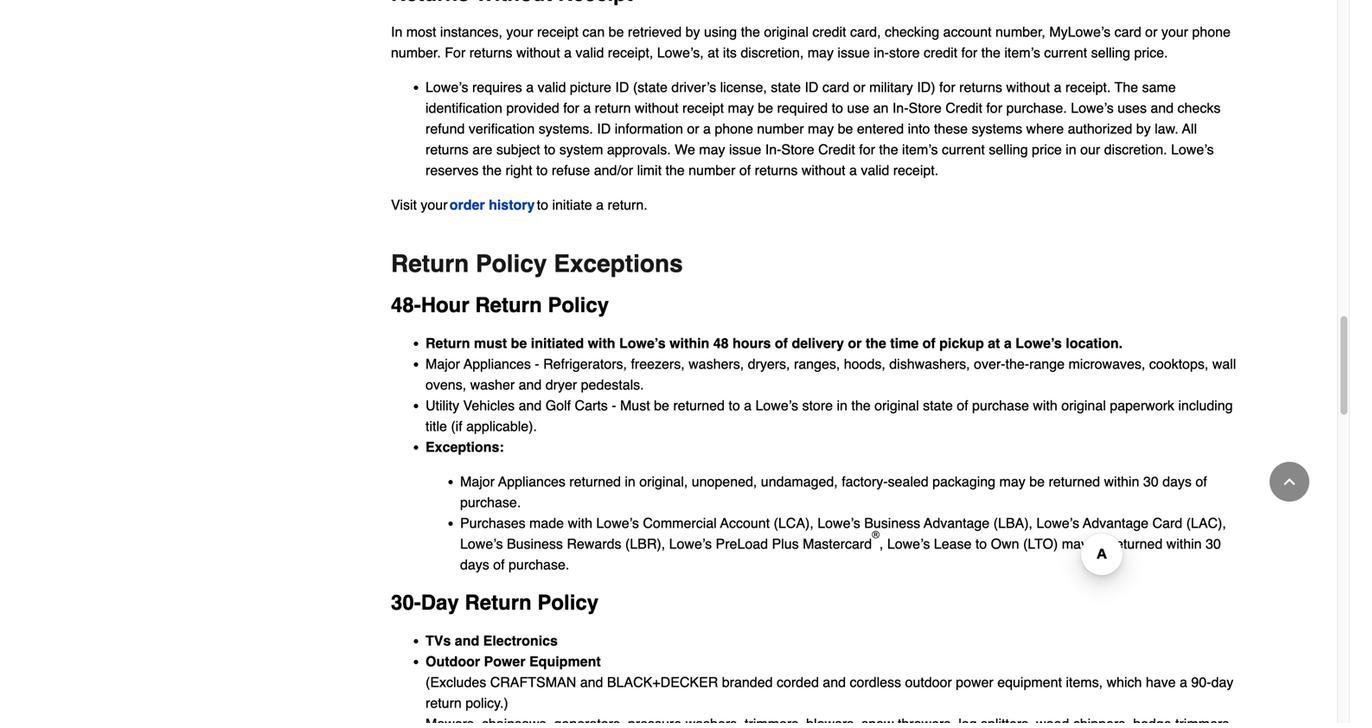 Task type: vqa. For each thing, say whether or not it's contained in the screenshot.
the middle the your
yes



Task type: describe. For each thing, give the bounding box(es) containing it.
be inside the ® , lowe's lease to own (lto) may be returned within 30 days of purchase.
[[1092, 536, 1108, 552]]

and left golf
[[519, 397, 542, 413]]

a down driver's
[[703, 121, 711, 137]]

hours
[[733, 335, 771, 351]]

number.
[[391, 44, 441, 60]]

within inside return must be initiated with lowe's within 48 hours of delivery or the time of pickup at a lowe's location. major appliances - refrigerators, freezers, washers, dryers, ranges, hoods, dishwashers, over-the-range microwaves, cooktops, wall ovens, washer and dryer pedestals. utility vehicles and golf carts - must be returned to a lowe's store in the original state of purchase with original paperwork including title (if applicable). exceptions:
[[670, 335, 710, 351]]

the up hoods, at right
[[866, 335, 887, 351]]

2 horizontal spatial your
[[1162, 24, 1189, 40]]

1 vertical spatial receipt.
[[893, 162, 939, 178]]

a down dryers,
[[744, 397, 752, 413]]

may inside the ® , lowe's lease to own (lto) may be returned within 30 days of purchase.
[[1062, 536, 1088, 552]]

lowe's down dryers,
[[756, 397, 799, 413]]

® , lowe's lease to own (lto) may be returned within 30 days of purchase.
[[460, 529, 1221, 573]]

into
[[908, 121, 930, 137]]

order
[[450, 197, 485, 213]]

purchase
[[972, 397, 1029, 413]]

retrieved
[[628, 24, 682, 40]]

of inside major appliances returned in original, unopened, undamaged, factory-sealed packaging may be returned within 30 days of purchase.
[[1196, 474, 1208, 490]]

returns inside in most instances, your receipt can be retrieved by using the original credit card, checking account number, mylowe's card or your phone number. for returns without a valid receipt, lowe's, at its discretion, may issue in-store credit for the item's current selling price.
[[470, 44, 513, 60]]

lowe's up rewards
[[596, 515, 639, 531]]

reserves
[[426, 162, 479, 178]]

30 inside the ® , lowe's lease to own (lto) may be returned within 30 days of purchase.
[[1206, 536, 1221, 552]]

paperwork
[[1110, 397, 1175, 413]]

be inside major appliances returned in original, unopened, undamaged, factory-sealed packaging may be returned within 30 days of purchase.
[[1030, 474, 1045, 490]]

mastercard
[[803, 536, 872, 552]]

refund
[[426, 121, 465, 137]]

return inside the tvs and electronics outdoor power equipment (excludes craftsman and black+decker branded corded and cordless outdoor power equipment items, which have a 90-day return policy.)
[[426, 695, 462, 711]]

0 vertical spatial in-
[[893, 100, 909, 116]]

1 horizontal spatial your
[[506, 24, 533, 40]]

rewards
[[567, 536, 622, 552]]

90-
[[1192, 674, 1212, 690]]

2 horizontal spatial original
[[1062, 397, 1106, 413]]

return up electronics
[[465, 591, 532, 615]]

in inside return must be initiated with lowe's within 48 hours of delivery or the time of pickup at a lowe's location. major appliances - refrigerators, freezers, washers, dryers, ranges, hoods, dishwashers, over-the-range microwaves, cooktops, wall ovens, washer and dryer pedestals. utility vehicles and golf carts - must be returned to a lowe's store in the original state of purchase with original paperwork including title (if applicable). exceptions:
[[837, 397, 848, 413]]

(lba),
[[994, 515, 1033, 531]]

washers,
[[689, 356, 744, 372]]

requires
[[472, 79, 522, 95]]

the down entered
[[879, 141, 899, 157]]

corded
[[777, 674, 819, 690]]

for up systems. on the left of the page
[[563, 100, 580, 116]]

policy.)
[[466, 695, 509, 711]]

a down entered
[[850, 162, 857, 178]]

undamaged,
[[761, 474, 838, 490]]

0 vertical spatial receipt.
[[1066, 79, 1111, 95]]

(excludes
[[426, 674, 486, 690]]

returned up rewards
[[570, 474, 621, 490]]

0 horizontal spatial valid
[[538, 79, 566, 95]]

major inside return must be initiated with lowe's within 48 hours of delivery or the time of pickup at a lowe's location. major appliances - refrigerators, freezers, washers, dryers, ranges, hoods, dishwashers, over-the-range microwaves, cooktops, wall ovens, washer and dryer pedestals. utility vehicles and golf carts - must be returned to a lowe's store in the original state of purchase with original paperwork including title (if applicable). exceptions:
[[426, 356, 460, 372]]

days inside major appliances returned in original, unopened, undamaged, factory-sealed packaging may be returned within 30 days of purchase.
[[1163, 474, 1192, 490]]

return policy exceptions
[[391, 250, 683, 278]]

initiated
[[531, 335, 584, 351]]

within inside the ® , lowe's lease to own (lto) may be returned within 30 days of purchase.
[[1167, 536, 1202, 552]]

dryers,
[[748, 356, 790, 372]]

1 horizontal spatial -
[[612, 397, 616, 413]]

required
[[777, 100, 828, 116]]

hour
[[421, 293, 470, 317]]

original inside in most instances, your receipt can be retrieved by using the original credit card, checking account number, mylowe's card or your phone number. for returns without a valid receipt, lowe's, at its discretion, may issue in-store credit for the item's current selling price.
[[764, 24, 809, 40]]

using
[[704, 24, 737, 40]]

(if
[[451, 418, 463, 434]]

0 horizontal spatial id
[[597, 121, 611, 137]]

utility
[[426, 397, 460, 413]]

visit your order history to initiate a return.
[[391, 197, 652, 213]]

days inside the ® , lowe's lease to own (lto) may be returned within 30 days of purchase.
[[460, 557, 490, 573]]

lowe's up mastercard
[[818, 515, 861, 531]]

(state
[[633, 79, 668, 95]]

visit
[[391, 197, 417, 213]]

(lbr),
[[625, 536, 665, 552]]

to inside return must be initiated with lowe's within 48 hours of delivery or the time of pickup at a lowe's location. major appliances - refrigerators, freezers, washers, dryers, ranges, hoods, dishwashers, over-the-range microwaves, cooktops, wall ovens, washer and dryer pedestals. utility vehicles and golf carts - must be returned to a lowe's store in the original state of purchase with original paperwork including title (if applicable). exceptions:
[[729, 397, 740, 413]]

major inside major appliances returned in original, unopened, undamaged, factory-sealed packaging may be returned within 30 days of purchase.
[[460, 474, 495, 490]]

for up "systems"
[[987, 100, 1003, 116]]

equipment
[[998, 674, 1062, 690]]

return inside lowe's requires a valid picture id (state driver's license, state id card or military id) for returns without a receipt. the same identification provided for a return without receipt may be required to use an in-store credit for purchase. lowe's uses and checks refund verification systems. id information or a phone number may be entered into these systems where authorized by law. all returns are subject to system approvals. we may issue in-store credit for the item's current selling price in our discretion. lowe's reserves the right to refuse and/or limit the number of returns without a valid receipt.
[[595, 100, 631, 116]]

and right corded
[[823, 674, 846, 690]]

in inside major appliances returned in original, unopened, undamaged, factory-sealed packaging may be returned within 30 days of purchase.
[[625, 474, 636, 490]]

title
[[426, 418, 447, 434]]

microwaves,
[[1069, 356, 1146, 372]]

refrigerators,
[[543, 356, 627, 372]]

return up hour
[[391, 250, 469, 278]]

system
[[560, 141, 603, 157]]

power
[[484, 653, 526, 669]]

checking
[[885, 24, 940, 40]]

or inside in most instances, your receipt can be retrieved by using the original credit card, checking account number, mylowe's card or your phone number. for returns without a valid receipt, lowe's, at its discretion, may issue in-store credit for the item's current selling price.
[[1146, 24, 1158, 40]]

equipment
[[529, 653, 601, 669]]

discretion.
[[1105, 141, 1168, 157]]

dryer
[[546, 377, 577, 393]]

lowe's up identification
[[426, 79, 469, 95]]

a up the the-
[[1004, 335, 1012, 351]]

our
[[1081, 141, 1101, 157]]

by inside in most instances, your receipt can be retrieved by using the original credit card, checking account number, mylowe's card or your phone number. for returns without a valid receipt, lowe's, at its discretion, may issue in-store credit for the item's current selling price.
[[686, 24, 700, 40]]

delivery
[[792, 335, 844, 351]]

the down we
[[666, 162, 685, 178]]

2 vertical spatial valid
[[861, 162, 890, 178]]

are
[[473, 141, 493, 157]]

cordless
[[850, 674, 902, 690]]

may down 'required'
[[808, 121, 834, 137]]

without up where
[[1007, 79, 1050, 95]]

0 vertical spatial credit
[[946, 100, 983, 116]]

may inside in most instances, your receipt can be retrieved by using the original credit card, checking account number, mylowe's card or your phone number. for returns without a valid receipt, lowe's, at its discretion, may issue in-store credit for the item's current selling price.
[[808, 44, 834, 60]]

driver's
[[672, 79, 717, 95]]

lowe's up the freezers,
[[619, 335, 666, 351]]

craftsman
[[490, 674, 576, 690]]

selling inside lowe's requires a valid picture id (state driver's license, state id card or military id) for returns without a receipt. the same identification provided for a return without receipt may be required to use an in-store credit for purchase. lowe's uses and checks refund verification systems. id information or a phone number may be entered into these systems where authorized by law. all returns are subject to system approvals. we may issue in-store credit for the item's current selling price in our discretion. lowe's reserves the right to refuse and/or limit the number of returns without a valid receipt.
[[989, 141, 1028, 157]]

0 vertical spatial with
[[588, 335, 616, 351]]

lowe's up (lto)
[[1037, 515, 1080, 531]]

without down 'required'
[[802, 162, 846, 178]]

golf
[[546, 397, 571, 413]]

washer
[[470, 377, 515, 393]]

a left return.
[[596, 197, 604, 213]]

to left initiate
[[537, 197, 549, 213]]

returned inside the ® , lowe's lease to own (lto) may be returned within 30 days of purchase.
[[1111, 536, 1163, 552]]

sealed
[[888, 474, 929, 490]]

in most instances, your receipt can be retrieved by using the original credit card, checking account number, mylowe's card or your phone number. for returns without a valid receipt, lowe's, at its discretion, may issue in-store credit for the item's current selling price.
[[391, 24, 1231, 60]]

the-
[[1006, 356, 1030, 372]]

lowe's down commercial
[[669, 536, 712, 552]]

day
[[1212, 674, 1234, 690]]

order history link
[[450, 197, 535, 213]]

systems.
[[539, 121, 593, 137]]

1 vertical spatial credit
[[924, 44, 958, 60]]

returned up (lto)
[[1049, 474, 1101, 490]]

power
[[956, 674, 994, 690]]

made
[[530, 515, 564, 531]]

price.
[[1135, 44, 1168, 60]]

identification
[[426, 100, 503, 116]]

outdoor
[[426, 653, 480, 669]]

or inside return must be initiated with lowe's within 48 hours of delivery or the time of pickup at a lowe's location. major appliances - refrigerators, freezers, washers, dryers, ranges, hoods, dishwashers, over-the-range microwaves, cooktops, wall ovens, washer and dryer pedestals. utility vehicles and golf carts - must be returned to a lowe's store in the original state of purchase with original paperwork including title (if applicable). exceptions:
[[848, 335, 862, 351]]

hoods,
[[844, 356, 886, 372]]

of up dryers,
[[775, 335, 788, 351]]

2 advantage from the left
[[1083, 515, 1149, 531]]

1 horizontal spatial business
[[864, 515, 921, 531]]

range
[[1030, 356, 1065, 372]]

to down systems. on the left of the page
[[544, 141, 556, 157]]

at inside in most instances, your receipt can be retrieved by using the original credit card, checking account number, mylowe's card or your phone number. for returns without a valid receipt, lowe's, at its discretion, may issue in-store credit for the item's current selling price.
[[708, 44, 719, 60]]

without down (state
[[635, 100, 679, 116]]

or up "use" at the top of page
[[853, 79, 866, 95]]

returns down refund
[[426, 141, 469, 157]]

may inside major appliances returned in original, unopened, undamaged, factory-sealed packaging may be returned within 30 days of purchase.
[[1000, 474, 1026, 490]]

1 horizontal spatial id
[[615, 79, 629, 95]]

0 horizontal spatial -
[[535, 356, 540, 372]]

most
[[406, 24, 436, 40]]

within inside major appliances returned in original, unopened, undamaged, factory-sealed packaging may be returned within 30 days of purchase.
[[1104, 474, 1140, 490]]

subject
[[496, 141, 540, 157]]

location.
[[1066, 335, 1123, 351]]

of left purchase
[[957, 397, 969, 413]]

lowe's down purchases
[[460, 536, 503, 552]]

right
[[506, 162, 533, 178]]

major appliances returned in original, unopened, undamaged, factory-sealed packaging may be returned within 30 days of purchase.
[[460, 474, 1208, 510]]

issue inside lowe's requires a valid picture id (state driver's license, state id card or military id) for returns without a receipt. the same identification provided for a return without receipt may be required to use an in-store credit for purchase. lowe's uses and checks refund verification systems. id information or a phone number may be entered into these systems where authorized by law. all returns are subject to system approvals. we may issue in-store credit for the item's current selling price in our discretion. lowe's reserves the right to refuse and/or limit the number of returns without a valid receipt.
[[729, 141, 762, 157]]

lowe's down all
[[1171, 141, 1214, 157]]

must
[[474, 335, 507, 351]]

1 horizontal spatial number
[[757, 121, 804, 137]]

item's inside in most instances, your receipt can be retrieved by using the original credit card, checking account number, mylowe's card or your phone number. for returns without a valid receipt, lowe's, at its discretion, may issue in-store credit for the item's current selling price.
[[1005, 44, 1041, 60]]

30-day return policy
[[391, 591, 599, 615]]

packaging
[[933, 474, 996, 490]]

of inside lowe's requires a valid picture id (state driver's license, state id card or military id) for returns without a receipt. the same identification provided for a return without receipt may be required to use an in-store credit for purchase. lowe's uses and checks refund verification systems. id information or a phone number may be entered into these systems where authorized by law. all returns are subject to system approvals. we may issue in-store credit for the item's current selling price in our discretion. lowe's reserves the right to refuse and/or limit the number of returns without a valid receipt.
[[740, 162, 751, 178]]

picture
[[570, 79, 612, 95]]

with inside purchases made with lowe's commercial account (lca), lowe's business advantage (lba), lowe's advantage card (lac), lowe's business rewards (lbr), lowe's preload plus mastercard
[[568, 515, 593, 531]]

lowe's requires a valid picture id (state driver's license, state id card or military id) for returns without a receipt. the same identification provided for a return without receipt may be required to use an in-store credit for purchase. lowe's uses and checks refund verification systems. id information or a phone number may be entered into these systems where authorized by law. all returns are subject to system approvals. we may issue in-store credit for the item's current selling price in our discretion. lowe's reserves the right to refuse and/or limit the number of returns without a valid receipt.
[[426, 79, 1221, 178]]

its
[[723, 44, 737, 60]]

®
[[872, 529, 880, 541]]

history
[[489, 197, 535, 213]]

1 vertical spatial in-
[[765, 141, 782, 157]]

store inside return must be initiated with lowe's within 48 hours of delivery or the time of pickup at a lowe's location. major appliances - refrigerators, freezers, washers, dryers, ranges, hoods, dishwashers, over-the-range microwaves, cooktops, wall ovens, washer and dryer pedestals. utility vehicles and golf carts - must be returned to a lowe's store in the original state of purchase with original paperwork including title (if applicable). exceptions:
[[802, 397, 833, 413]]

checks
[[1178, 100, 1221, 116]]

refuse
[[552, 162, 590, 178]]

in-
[[874, 44, 889, 60]]

instances,
[[440, 24, 503, 40]]

a up provided
[[526, 79, 534, 95]]

items,
[[1066, 674, 1103, 690]]

lowe's,
[[657, 44, 704, 60]]

chevron up image
[[1281, 473, 1299, 491]]



Task type: locate. For each thing, give the bounding box(es) containing it.
receipt. left the
[[1066, 79, 1111, 95]]

0 horizontal spatial number
[[689, 162, 736, 178]]

0 vertical spatial credit
[[813, 24, 847, 40]]

1 horizontal spatial original
[[875, 397, 919, 413]]

0 vertical spatial purchase.
[[1007, 100, 1067, 116]]

30 inside major appliances returned in original, unopened, undamaged, factory-sealed packaging may be returned within 30 days of purchase.
[[1144, 474, 1159, 490]]

for
[[962, 44, 978, 60], [940, 79, 956, 95], [563, 100, 580, 116], [987, 100, 1003, 116], [859, 141, 875, 157]]

receipt down driver's
[[683, 100, 724, 116]]

the
[[1115, 79, 1139, 95]]

and/or
[[594, 162, 633, 178]]

id left (state
[[615, 79, 629, 95]]

factory-
[[842, 474, 888, 490]]

1 vertical spatial return
[[426, 695, 462, 711]]

1 vertical spatial in
[[837, 397, 848, 413]]

phone inside lowe's requires a valid picture id (state driver's license, state id card or military id) for returns without a receipt. the same identification provided for a return without receipt may be required to use an in-store credit for purchase. lowe's uses and checks refund verification systems. id information or a phone number may be entered into these systems where authorized by law. all returns are subject to system approvals. we may issue in-store credit for the item's current selling price in our discretion. lowe's reserves the right to refuse and/or limit the number of returns without a valid receipt.
[[715, 121, 753, 137]]

in- right 'an'
[[893, 100, 909, 116]]

time
[[890, 335, 919, 351]]

(lac),
[[1187, 515, 1227, 531]]

may up (lba),
[[1000, 474, 1026, 490]]

1 horizontal spatial 30
[[1206, 536, 1221, 552]]

including
[[1179, 397, 1233, 413]]

lowe's inside the ® , lowe's lease to own (lto) may be returned within 30 days of purchase.
[[888, 536, 930, 552]]

original
[[764, 24, 809, 40], [875, 397, 919, 413], [1062, 397, 1106, 413]]

0 horizontal spatial original
[[764, 24, 809, 40]]

receipt inside lowe's requires a valid picture id (state driver's license, state id card or military id) for returns without a receipt. the same identification provided for a return without receipt may be required to use an in-store credit for purchase. lowe's uses and checks refund verification systems. id information or a phone number may be entered into these systems where authorized by law. all returns are subject to system approvals. we may issue in-store credit for the item's current selling price in our discretion. lowe's reserves the right to refuse and/or limit the number of returns without a valid receipt.
[[683, 100, 724, 116]]

the down are
[[483, 162, 502, 178]]

purchase. inside lowe's requires a valid picture id (state driver's license, state id card or military id) for returns without a receipt. the same identification provided for a return without receipt may be required to use an in-store credit for purchase. lowe's uses and checks refund verification systems. id information or a phone number may be entered into these systems where authorized by law. all returns are subject to system approvals. we may issue in-store credit for the item's current selling price in our discretion. lowe's reserves the right to refuse and/or limit the number of returns without a valid receipt.
[[1007, 100, 1067, 116]]

0 horizontal spatial days
[[460, 557, 490, 573]]

without up requires
[[516, 44, 560, 60]]

the down hoods, at right
[[852, 397, 871, 413]]

state
[[771, 79, 801, 95], [923, 397, 953, 413]]

of inside the ® , lowe's lease to own (lto) may be returned within 30 days of purchase.
[[493, 557, 505, 573]]

phone inside in most instances, your receipt can be retrieved by using the original credit card, checking account number, mylowe's card or your phone number. for returns without a valid receipt, lowe's, at its discretion, may issue in-store credit for the item's current selling price.
[[1193, 24, 1231, 40]]

a inside in most instances, your receipt can be retrieved by using the original credit card, checking account number, mylowe's card or your phone number. for returns without a valid receipt, lowe's, at its discretion, may issue in-store credit for the item's current selling price.
[[564, 44, 572, 60]]

48
[[714, 335, 729, 351]]

1 vertical spatial business
[[507, 536, 563, 552]]

1 horizontal spatial advantage
[[1083, 515, 1149, 531]]

to left "use" at the top of page
[[832, 100, 843, 116]]

returns
[[470, 44, 513, 60], [960, 79, 1003, 95], [426, 141, 469, 157], [755, 162, 798, 178]]

business
[[864, 515, 921, 531], [507, 536, 563, 552]]

authorized
[[1068, 121, 1133, 137]]

major
[[426, 356, 460, 372], [460, 474, 495, 490]]

2 vertical spatial policy
[[538, 591, 599, 615]]

0 vertical spatial business
[[864, 515, 921, 531]]

may right we
[[699, 141, 725, 157]]

for right id)
[[940, 79, 956, 95]]

credit
[[813, 24, 847, 40], [924, 44, 958, 60]]

a up where
[[1054, 79, 1062, 95]]

1 vertical spatial state
[[923, 397, 953, 413]]

have
[[1146, 674, 1176, 690]]

store down id)
[[909, 100, 942, 116]]

initiate
[[552, 197, 592, 213]]

valid
[[576, 44, 604, 60], [538, 79, 566, 95], [861, 162, 890, 178]]

price
[[1032, 141, 1062, 157]]

appliances inside return must be initiated with lowe's within 48 hours of delivery or the time of pickup at a lowe's location. major appliances - refrigerators, freezers, washers, dryers, ranges, hoods, dishwashers, over-the-range microwaves, cooktops, wall ovens, washer and dryer pedestals. utility vehicles and golf carts - must be returned to a lowe's store in the original state of purchase with original paperwork including title (if applicable). exceptions:
[[464, 356, 531, 372]]

2 horizontal spatial valid
[[861, 162, 890, 178]]

1 vertical spatial by
[[1137, 121, 1151, 137]]

and left dryer
[[519, 377, 542, 393]]

or up we
[[687, 121, 700, 137]]

to inside the ® , lowe's lease to own (lto) may be returned within 30 days of purchase.
[[976, 536, 987, 552]]

applicable).
[[466, 418, 537, 434]]

current
[[1045, 44, 1088, 60], [942, 141, 985, 157]]

same
[[1142, 79, 1176, 95]]

at inside return must be initiated with lowe's within 48 hours of delivery or the time of pickup at a lowe's location. major appliances - refrigerators, freezers, washers, dryers, ranges, hoods, dishwashers, over-the-range microwaves, cooktops, wall ovens, washer and dryer pedestals. utility vehicles and golf carts - must be returned to a lowe's store in the original state of purchase with original paperwork including title (if applicable). exceptions:
[[988, 335, 1000, 351]]

- down initiated
[[535, 356, 540, 372]]

policy for 48-hour return policy
[[548, 293, 609, 317]]

1 vertical spatial phone
[[715, 121, 753, 137]]

be
[[609, 24, 624, 40], [758, 100, 773, 116], [838, 121, 853, 137], [511, 335, 527, 351], [654, 397, 670, 413], [1030, 474, 1045, 490], [1092, 536, 1108, 552]]

major down exceptions:
[[460, 474, 495, 490]]

purchases
[[460, 515, 526, 531]]

issue right we
[[729, 141, 762, 157]]

returned inside return must be initiated with lowe's within 48 hours of delivery or the time of pickup at a lowe's location. major appliances - refrigerators, freezers, washers, dryers, ranges, hoods, dishwashers, over-the-range microwaves, cooktops, wall ovens, washer and dryer pedestals. utility vehicles and golf carts - must be returned to a lowe's store in the original state of purchase with original paperwork including title (if applicable). exceptions:
[[673, 397, 725, 413]]

business up the "," at the right bottom of page
[[864, 515, 921, 531]]

within left 48
[[670, 335, 710, 351]]

0 vertical spatial card
[[1115, 24, 1142, 40]]

1 vertical spatial -
[[612, 397, 616, 413]]

systems
[[972, 121, 1023, 137]]

current inside in most instances, your receipt can be retrieved by using the original credit card, checking account number, mylowe's card or your phone number. for returns without a valid receipt, lowe's, at its discretion, may issue in-store credit for the item's current selling price.
[[1045, 44, 1088, 60]]

issue
[[838, 44, 870, 60], [729, 141, 762, 157]]

phone up checks
[[1193, 24, 1231, 40]]

0 vertical spatial within
[[670, 335, 710, 351]]

0 horizontal spatial issue
[[729, 141, 762, 157]]

0 vertical spatial 30
[[1144, 474, 1159, 490]]

and down equipment
[[580, 674, 603, 690]]

account
[[944, 24, 992, 40]]

0 vertical spatial store
[[889, 44, 920, 60]]

to down washers, on the right of the page
[[729, 397, 740, 413]]

we
[[675, 141, 695, 157]]

to right right
[[536, 162, 548, 178]]

phone
[[1193, 24, 1231, 40], [715, 121, 753, 137]]

may down license,
[[728, 100, 754, 116]]

return up must
[[475, 293, 542, 317]]

0 horizontal spatial in-
[[765, 141, 782, 157]]

unopened,
[[692, 474, 757, 490]]

may right (lto)
[[1062, 536, 1088, 552]]

in left original,
[[625, 474, 636, 490]]

where
[[1027, 121, 1064, 137]]

your right instances,
[[506, 24, 533, 40]]

days up card
[[1163, 474, 1192, 490]]

1 horizontal spatial by
[[1137, 121, 1151, 137]]

1 horizontal spatial credit
[[924, 44, 958, 60]]

0 horizontal spatial receipt
[[537, 24, 579, 40]]

0 vertical spatial receipt
[[537, 24, 579, 40]]

1 vertical spatial item's
[[902, 141, 938, 157]]

account
[[720, 515, 770, 531]]

a inside the tvs and electronics outdoor power equipment (excludes craftsman and black+decker branded corded and cordless outdoor power equipment items, which have a 90-day return policy.)
[[1180, 674, 1188, 690]]

valid up provided
[[538, 79, 566, 95]]

valid down entered
[[861, 162, 890, 178]]

for
[[445, 44, 466, 60]]

days
[[1163, 474, 1192, 490], [460, 557, 490, 573]]

return down "picture"
[[595, 100, 631, 116]]

card up price.
[[1115, 24, 1142, 40]]

1 horizontal spatial credit
[[946, 100, 983, 116]]

1 horizontal spatial in-
[[893, 100, 909, 116]]

1 horizontal spatial in
[[837, 397, 848, 413]]

for down entered
[[859, 141, 875, 157]]

item's down number,
[[1005, 44, 1041, 60]]

1 vertical spatial major
[[460, 474, 495, 490]]

card
[[1153, 515, 1183, 531]]

1 vertical spatial issue
[[729, 141, 762, 157]]

returns up "systems"
[[960, 79, 1003, 95]]

for inside in most instances, your receipt can be retrieved by using the original credit card, checking account number, mylowe's card or your phone number. for returns without a valid receipt, lowe's, at its discretion, may issue in-store credit for the item's current selling price.
[[962, 44, 978, 60]]

card inside in most instances, your receipt can be retrieved by using the original credit card, checking account number, mylowe's card or your phone number. for returns without a valid receipt, lowe's, at its discretion, may issue in-store credit for the item's current selling price.
[[1115, 24, 1142, 40]]

to
[[832, 100, 843, 116], [544, 141, 556, 157], [536, 162, 548, 178], [537, 197, 549, 213], [729, 397, 740, 413], [976, 536, 987, 552]]

current down these
[[942, 141, 985, 157]]

commercial
[[643, 515, 717, 531]]

30 up card
[[1144, 474, 1159, 490]]

30
[[1144, 474, 1159, 490], [1206, 536, 1221, 552]]

1 horizontal spatial store
[[909, 100, 942, 116]]

with
[[588, 335, 616, 351], [1033, 397, 1058, 413], [568, 515, 593, 531]]

phone down license,
[[715, 121, 753, 137]]

within down card
[[1167, 536, 1202, 552]]

lease
[[934, 536, 972, 552]]

own
[[991, 536, 1020, 552]]

0 horizontal spatial current
[[942, 141, 985, 157]]

and inside lowe's requires a valid picture id (state driver's license, state id card or military id) for returns without a receipt. the same identification provided for a return without receipt may be required to use an in-store credit for purchase. lowe's uses and checks refund verification systems. id information or a phone number may be entered into these systems where authorized by law. all returns are subject to system approvals. we may issue in-store credit for the item's current selling price in our discretion. lowe's reserves the right to refuse and/or limit the number of returns without a valid receipt.
[[1151, 100, 1174, 116]]

returns down 'required'
[[755, 162, 798, 178]]

dishwashers,
[[890, 356, 970, 372]]

receipt inside in most instances, your receipt can be retrieved by using the original credit card, checking account number, mylowe's card or your phone number. for returns without a valid receipt, lowe's, at its discretion, may issue in-store credit for the item's current selling price.
[[537, 24, 579, 40]]

approvals.
[[607, 141, 671, 157]]

purchases made with lowe's commercial account (lca), lowe's business advantage (lba), lowe's advantage card (lac), lowe's business rewards (lbr), lowe's preload plus mastercard
[[460, 515, 1227, 552]]

valid inside in most instances, your receipt can be retrieved by using the original credit card, checking account number, mylowe's card or your phone number. for returns without a valid receipt, lowe's, at its discretion, may issue in-store credit for the item's current selling price.
[[576, 44, 604, 60]]

1 horizontal spatial return
[[595, 100, 631, 116]]

state inside lowe's requires a valid picture id (state driver's license, state id card or military id) for returns without a receipt. the same identification provided for a return without receipt may be required to use an in-store credit for purchase. lowe's uses and checks refund verification systems. id information or a phone number may be entered into these systems where authorized by law. all returns are subject to system approvals. we may issue in-store credit for the item's current selling price in our discretion. lowe's reserves the right to refuse and/or limit the number of returns without a valid receipt.
[[771, 79, 801, 95]]

1 horizontal spatial card
[[1115, 24, 1142, 40]]

1 horizontal spatial at
[[988, 335, 1000, 351]]

1 advantage from the left
[[924, 515, 990, 531]]

id up 'required'
[[805, 79, 819, 95]]

0 horizontal spatial return
[[426, 695, 462, 711]]

1 vertical spatial within
[[1104, 474, 1140, 490]]

state inside return must be initiated with lowe's within 48 hours of delivery or the time of pickup at a lowe's location. major appliances - refrigerators, freezers, washers, dryers, ranges, hoods, dishwashers, over-the-range microwaves, cooktops, wall ovens, washer and dryer pedestals. utility vehicles and golf carts - must be returned to a lowe's store in the original state of purchase with original paperwork including title (if applicable). exceptions:
[[923, 397, 953, 413]]

of
[[740, 162, 751, 178], [775, 335, 788, 351], [923, 335, 936, 351], [957, 397, 969, 413], [1196, 474, 1208, 490], [493, 557, 505, 573]]

policy up equipment
[[538, 591, 599, 615]]

0 horizontal spatial credit
[[819, 141, 855, 157]]

store inside in most instances, your receipt can be retrieved by using the original credit card, checking account number, mylowe's card or your phone number. for returns without a valid receipt, lowe's, at its discretion, may issue in-store credit for the item's current selling price.
[[889, 44, 920, 60]]

purchase. inside major appliances returned in original, unopened, undamaged, factory-sealed packaging may be returned within 30 days of purchase.
[[460, 494, 521, 510]]

uses
[[1118, 100, 1147, 116]]

purchase. up purchases
[[460, 494, 521, 510]]

1 horizontal spatial state
[[923, 397, 953, 413]]

credit up these
[[946, 100, 983, 116]]

carts
[[575, 397, 608, 413]]

id
[[615, 79, 629, 95], [805, 79, 819, 95], [597, 121, 611, 137]]

item's inside lowe's requires a valid picture id (state driver's license, state id card or military id) for returns without a receipt. the same identification provided for a return without receipt may be required to use an in-store credit for purchase. lowe's uses and checks refund verification systems. id information or a phone number may be entered into these systems where authorized by law. all returns are subject to system approvals. we may issue in-store credit for the item's current selling price in our discretion. lowe's reserves the right to refuse and/or limit the number of returns without a valid receipt.
[[902, 141, 938, 157]]

number down we
[[689, 162, 736, 178]]

issue inside in most instances, your receipt can be retrieved by using the original credit card, checking account number, mylowe's card or your phone number. for returns without a valid receipt, lowe's, at its discretion, may issue in-store credit for the item's current selling price.
[[838, 44, 870, 60]]

issue down card,
[[838, 44, 870, 60]]

appliances inside major appliances returned in original, unopened, undamaged, factory-sealed packaging may be returned within 30 days of purchase.
[[498, 474, 566, 490]]

2 vertical spatial within
[[1167, 536, 1202, 552]]

original down microwaves,
[[1062, 397, 1106, 413]]

0 horizontal spatial your
[[421, 197, 448, 213]]

the down account on the top of the page
[[982, 44, 1001, 60]]

business down made
[[507, 536, 563, 552]]

current inside lowe's requires a valid picture id (state driver's license, state id card or military id) for returns without a receipt. the same identification provided for a return without receipt may be required to use an in-store credit for purchase. lowe's uses and checks refund verification systems. id information or a phone number may be entered into these systems where authorized by law. all returns are subject to system approvals. we may issue in-store credit for the item's current selling price in our discretion. lowe's reserves the right to refuse and/or limit the number of returns without a valid receipt.
[[942, 141, 985, 157]]

2 vertical spatial in
[[625, 474, 636, 490]]

a up "picture"
[[564, 44, 572, 60]]

selling down mylowe's
[[1091, 44, 1131, 60]]

in left our
[[1066, 141, 1077, 157]]

0 horizontal spatial in
[[625, 474, 636, 490]]

number,
[[996, 24, 1046, 40]]

selling
[[1091, 44, 1131, 60], [989, 141, 1028, 157]]

receipt,
[[608, 44, 653, 60]]

for down account on the top of the page
[[962, 44, 978, 60]]

store down checking
[[889, 44, 920, 60]]

lowe's right the "," at the right bottom of page
[[888, 536, 930, 552]]

0 horizontal spatial item's
[[902, 141, 938, 157]]

2 horizontal spatial id
[[805, 79, 819, 95]]

limit
[[637, 162, 662, 178]]

credit left card,
[[813, 24, 847, 40]]

2 horizontal spatial in
[[1066, 141, 1077, 157]]

0 vertical spatial major
[[426, 356, 460, 372]]

0 vertical spatial at
[[708, 44, 719, 60]]

number
[[757, 121, 804, 137], [689, 162, 736, 178]]

0 horizontal spatial business
[[507, 536, 563, 552]]

0 vertical spatial policy
[[476, 250, 547, 278]]

or up price.
[[1146, 24, 1158, 40]]

0 horizontal spatial store
[[802, 397, 833, 413]]

store down 'required'
[[782, 141, 815, 157]]

may right discretion,
[[808, 44, 834, 60]]

policy for 30-day return policy
[[538, 591, 599, 615]]

1 vertical spatial card
[[823, 79, 850, 95]]

1 vertical spatial appliances
[[498, 474, 566, 490]]

-
[[535, 356, 540, 372], [612, 397, 616, 413]]

verification
[[469, 121, 535, 137]]

0 vertical spatial store
[[909, 100, 942, 116]]

1 horizontal spatial phone
[[1193, 24, 1231, 40]]

and up outdoor
[[455, 633, 480, 649]]

1 horizontal spatial item's
[[1005, 44, 1041, 60]]

- down 'pedestals.'
[[612, 397, 616, 413]]

0 vertical spatial number
[[757, 121, 804, 137]]

at left its on the top right
[[708, 44, 719, 60]]

2 vertical spatial purchase.
[[509, 557, 570, 573]]

of up dishwashers,
[[923, 335, 936, 351]]

0 horizontal spatial phone
[[715, 121, 753, 137]]

a down "picture"
[[583, 100, 591, 116]]

over-
[[974, 356, 1006, 372]]

0 vertical spatial selling
[[1091, 44, 1131, 60]]

1 vertical spatial with
[[1033, 397, 1058, 413]]

all
[[1182, 121, 1197, 137]]

outdoor
[[905, 674, 952, 690]]

0 horizontal spatial advantage
[[924, 515, 990, 531]]

mylowe's
[[1050, 24, 1111, 40]]

the
[[741, 24, 760, 40], [982, 44, 1001, 60], [879, 141, 899, 157], [483, 162, 502, 178], [666, 162, 685, 178], [866, 335, 887, 351], [852, 397, 871, 413]]

0 vertical spatial return
[[595, 100, 631, 116]]

of up 30-day return policy on the left
[[493, 557, 505, 573]]

days up 30-day return policy on the left
[[460, 557, 490, 573]]

0 horizontal spatial receipt.
[[893, 162, 939, 178]]

be inside in most instances, your receipt can be retrieved by using the original credit card, checking account number, mylowe's card or your phone number. for returns without a valid receipt, lowe's, at its discretion, may issue in-store credit for the item's current selling price.
[[609, 24, 624, 40]]

0 horizontal spatial within
[[670, 335, 710, 351]]

2 horizontal spatial within
[[1167, 536, 1202, 552]]

return inside return must be initiated with lowe's within 48 hours of delivery or the time of pickup at a lowe's location. major appliances - refrigerators, freezers, washers, dryers, ranges, hoods, dishwashers, over-the-range microwaves, cooktops, wall ovens, washer and dryer pedestals. utility vehicles and golf carts - must be returned to a lowe's store in the original state of purchase with original paperwork including title (if applicable). exceptions:
[[426, 335, 470, 351]]

1 vertical spatial number
[[689, 162, 736, 178]]

a
[[564, 44, 572, 60], [526, 79, 534, 95], [1054, 79, 1062, 95], [583, 100, 591, 116], [703, 121, 711, 137], [850, 162, 857, 178], [596, 197, 604, 213], [1004, 335, 1012, 351], [744, 397, 752, 413], [1180, 674, 1188, 690]]

receipt
[[537, 24, 579, 40], [683, 100, 724, 116]]

0 horizontal spatial card
[[823, 79, 850, 95]]

0 vertical spatial in
[[1066, 141, 1077, 157]]

at up over-
[[988, 335, 1000, 351]]

1 vertical spatial store
[[782, 141, 815, 157]]

0 vertical spatial days
[[1163, 474, 1192, 490]]

credit down account on the top of the page
[[924, 44, 958, 60]]

purchase. inside the ® , lowe's lease to own (lto) may be returned within 30 days of purchase.
[[509, 557, 570, 573]]

1 horizontal spatial selling
[[1091, 44, 1131, 60]]

1 horizontal spatial valid
[[576, 44, 604, 60]]

can
[[583, 24, 605, 40]]

0 horizontal spatial 30
[[1144, 474, 1159, 490]]

lowe's up authorized
[[1071, 100, 1114, 116]]

lowe's up range
[[1016, 335, 1062, 351]]

exceptions:
[[426, 439, 504, 455]]

0 horizontal spatial credit
[[813, 24, 847, 40]]

day
[[421, 591, 459, 615]]

wall
[[1213, 356, 1237, 372]]

without inside in most instances, your receipt can be retrieved by using the original credit card, checking account number, mylowe's card or your phone number. for returns without a valid receipt, lowe's, at its discretion, may issue in-store credit for the item's current selling price.
[[516, 44, 560, 60]]

1 horizontal spatial within
[[1104, 474, 1140, 490]]

selling inside in most instances, your receipt can be retrieved by using the original credit card, checking account number, mylowe's card or your phone number. for returns without a valid receipt, lowe's, at its discretion, may issue in-store credit for the item's current selling price.
[[1091, 44, 1131, 60]]

0 vertical spatial -
[[535, 356, 540, 372]]

your
[[506, 24, 533, 40], [1162, 24, 1189, 40], [421, 197, 448, 213]]

0 vertical spatial phone
[[1193, 24, 1231, 40]]

by inside lowe's requires a valid picture id (state driver's license, state id card or military id) for returns without a receipt. the same identification provided for a return without receipt may be required to use an in-store credit for purchase. lowe's uses and checks refund verification systems. id information or a phone number may be entered into these systems where authorized by law. all returns are subject to system approvals. we may issue in-store credit for the item's current selling price in our discretion. lowe's reserves the right to refuse and/or limit the number of returns without a valid receipt.
[[1137, 121, 1151, 137]]

may
[[808, 44, 834, 60], [728, 100, 754, 116], [808, 121, 834, 137], [699, 141, 725, 157], [1000, 474, 1026, 490], [1062, 536, 1088, 552]]

the up discretion,
[[741, 24, 760, 40]]

returned down card
[[1111, 536, 1163, 552]]

1 horizontal spatial current
[[1045, 44, 1088, 60]]

in inside lowe's requires a valid picture id (state driver's license, state id card or military id) for returns without a receipt. the same identification provided for a return without receipt may be required to use an in-store credit for purchase. lowe's uses and checks refund verification systems. id information or a phone number may be entered into these systems where authorized by law. all returns are subject to system approvals. we may issue in-store credit for the item's current selling price in our discretion. lowe's reserves the right to refuse and/or limit the number of returns without a valid receipt.
[[1066, 141, 1077, 157]]

1 vertical spatial purchase.
[[460, 494, 521, 510]]

return down hour
[[426, 335, 470, 351]]

card inside lowe's requires a valid picture id (state driver's license, state id card or military id) for returns without a receipt. the same identification provided for a return without receipt may be required to use an in-store credit for purchase. lowe's uses and checks refund verification systems. id information or a phone number may be entered into these systems where authorized by law. all returns are subject to system approvals. we may issue in-store credit for the item's current selling price in our discretion. lowe's reserves the right to refuse and/or limit the number of returns without a valid receipt.
[[823, 79, 850, 95]]

0 vertical spatial item's
[[1005, 44, 1041, 60]]

within down paperwork at the right bottom of page
[[1104, 474, 1140, 490]]

0 vertical spatial by
[[686, 24, 700, 40]]

scroll to top element
[[1270, 462, 1310, 502]]

card up "use" at the top of page
[[823, 79, 850, 95]]

1 horizontal spatial issue
[[838, 44, 870, 60]]

1 vertical spatial 30
[[1206, 536, 1221, 552]]

or up hoods, at right
[[848, 335, 862, 351]]

1 horizontal spatial days
[[1163, 474, 1192, 490]]

pedestals.
[[581, 377, 644, 393]]

appliances
[[464, 356, 531, 372], [498, 474, 566, 490]]

your up price.
[[1162, 24, 1189, 40]]



